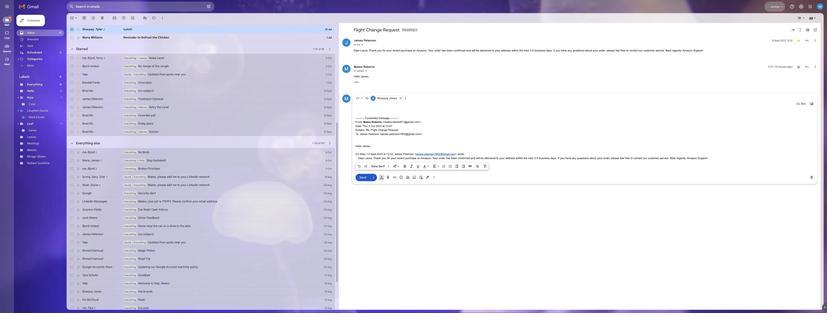 Task type: vqa. For each thing, say whether or not it's contained in the screenshot.
DRAFTS "link"
no



Task type: locate. For each thing, give the bounding box(es) containing it.
formatting options toolbar
[[395, 181, 543, 189]]

2 for broken promises
[[106, 186, 107, 190]]

0 horizontal spatial leaves
[[30, 151, 40, 154]]

sharpay , tyler 3
[[91, 31, 116, 35]]

5 - from the left
[[399, 130, 400, 133]]

noah , eloise 2
[[91, 204, 112, 208]]

row containing noah
[[74, 202, 372, 211]]

everything inside everything no birds
[[138, 168, 151, 171]]

emails
[[40, 129, 49, 133]]

1 brad klo from the top
[[91, 99, 104, 103]]

0 vertical spatial maria
[[91, 40, 100, 44]]

peterson
[[102, 108, 114, 112], [102, 117, 114, 121], [448, 170, 460, 173], [102, 259, 114, 263]]

2 inside maria , james 2
[[111, 177, 113, 181]]

please down promises
[[175, 195, 184, 199]]

0 vertical spatial mateo,
[[164, 195, 174, 199]]

1 vertical spatial updates
[[164, 268, 176, 272]]

0 vertical spatial our
[[715, 174, 719, 178]]

0 vertical spatial ahmed hamoud
[[91, 277, 115, 281]]

0 vertical spatial 22
[[9, 18, 12, 21]]

1 james peterson from the top
[[91, 108, 114, 112]]

everything re: gorge of the jungle
[[138, 72, 187, 76]]

1 vertical spatial jul
[[364, 40, 368, 43]]

2 everything (no subject) from the top
[[138, 259, 171, 263]]

2 vertical spatial linkedin
[[91, 222, 104, 226]]

1 yelp from the top
[[91, 81, 97, 85]]

cash
[[168, 232, 175, 235]]

1 13 sept from the top
[[360, 99, 368, 103]]

0 vertical spatial hamoud
[[102, 277, 115, 281]]

1 inbox section options image from the top
[[364, 52, 368, 57]]

1 network from the top
[[221, 195, 233, 199]]

---------- forwarded message --------- from: mateo roberts
[[395, 130, 442, 138]]

snooze image
[[135, 18, 140, 22]]

2 ahmed from the top
[[91, 286, 102, 290]]

oct
[[364, 63, 368, 66], [364, 72, 368, 75], [364, 90, 368, 94], [364, 168, 368, 171], [364, 177, 368, 180], [364, 186, 368, 190]]

2 network from the top
[[221, 204, 233, 208]]

bjord for broken promises
[[97, 186, 105, 190]]

2 james peterson from the top
[[91, 117, 114, 121]]

of left 46
[[354, 53, 356, 56]]

of right gorge
[[168, 72, 171, 76]]

you down re: gorge of the jungle row
[[201, 81, 206, 85]]

to
[[153, 40, 156, 44], [393, 48, 396, 51], [551, 174, 554, 178], [701, 174, 703, 178], [197, 195, 200, 199], [197, 204, 200, 208]]

you down dark at the bottom
[[201, 268, 206, 272]]

address inside everything else tab panel
[[230, 222, 241, 226]]

1 vertical spatial hello
[[395, 161, 402, 164]]

james peterson inside everything else tab panel
[[91, 259, 114, 263]]

scheduled link
[[30, 57, 47, 60]]

our right contact
[[715, 174, 719, 178]]

you right if
[[622, 174, 627, 178]]

the left next
[[582, 174, 586, 178]]

jul for lunch
[[364, 31, 368, 34]]

3-
[[594, 174, 596, 178]]

mail navigation
[[0, 15, 16, 314]]

from down jungle
[[177, 81, 184, 85]]

1 vertical spatial me , bjord 2
[[91, 186, 107, 190]]

flight
[[393, 30, 405, 36]]

1 vertical spatial our
[[168, 295, 172, 299]]

0 vertical spatial mateo, please add me to your linkedin network
[[164, 195, 233, 199]]

leaves down gems
[[30, 151, 40, 154]]

4 oct inside starred tab panel
[[362, 63, 368, 66]]

hello up hiya
[[30, 99, 38, 103]]

3 klo from the top
[[99, 136, 104, 140]]

1 3 oct from the top
[[362, 72, 368, 75]]

laura,
[[405, 174, 414, 178]]

0 horizontal spatial 22
[[9, 18, 12, 21]]

lunch link
[[137, 30, 347, 35]]

9 - from the left
[[403, 130, 404, 133]]

1 everything (no subject) from the top
[[138, 99, 171, 103]]

everything (no subject)
[[138, 99, 171, 103], [138, 259, 171, 263]]

(no for james peterson
[[153, 259, 158, 263]]

hello inside the 'message body' text box
[[395, 161, 402, 164]]

0 vertical spatial linkedin
[[208, 195, 220, 199]]

1 vertical spatial tyler
[[110, 195, 117, 199]]

everything (no subject) inside everything else tab panel
[[138, 259, 171, 263]]

4 brad from the top
[[91, 145, 98, 149]]

1 vertical spatial mateo, please add me to your linkedin network
[[164, 204, 233, 208]]

noise level
[[165, 63, 182, 67]]

everything treatment optional
[[138, 108, 181, 112]]

our
[[715, 174, 719, 178], [168, 295, 172, 299]]

1 vertical spatial near
[[194, 268, 200, 272]]

4
[[362, 63, 363, 66], [115, 63, 117, 66], [362, 168, 363, 171], [362, 177, 363, 180]]

(no down "never"
[[153, 259, 158, 263]]

1 4 oct from the top
[[362, 63, 368, 66]]

subject) inside starred tab panel
[[159, 99, 171, 103]]

memes up mirage
[[30, 165, 41, 169]]

27 row from the top
[[74, 293, 372, 302]]

0 vertical spatial 13 sept
[[360, 99, 368, 103]]

3 james peterson from the top
[[91, 259, 114, 263]]

3 oct from the top
[[364, 90, 368, 94]]

1 inside starred tab panel
[[362, 90, 363, 94]]

peterson inside 'on wed, 13 sept 2023 at 12:32, james peterson < james.peterson1902@gmail.com dear laura, thank you for your recent purchase on amazon. your order has been confirmed and will be delivered to your address within the next 3-5 business days. if you have any questions about your order, please feel free to contact our customer service. best regards, amazon support'
[[448, 170, 460, 173]]

a
[[186, 250, 187, 254]]

show details image
[[401, 48, 404, 51]]

indent more ‪(⌘])‬ image
[[513, 183, 517, 188]]

1 brad from the top
[[91, 99, 98, 103]]

reminder to defrost the chicken link
[[137, 40, 347, 44]]

17 row from the top
[[74, 202, 372, 211]]

bjord umlaut
[[91, 250, 110, 254]]

level down optional
[[180, 117, 187, 121]]

please left feel
[[679, 174, 688, 178]]

1 mateo, please add me to your linkedin network from the top
[[164, 195, 233, 199]]

redo ‪(⌘y)‬ image
[[404, 183, 409, 188]]

everything inside everything security alert
[[138, 214, 151, 217]]

None text field
[[450, 105, 827, 114]]

updates up potion
[[164, 268, 176, 272]]

inbox section options image inside everything else tab panel
[[364, 157, 368, 162]]

1 vertical spatial hamoud
[[102, 286, 115, 290]]

everything (no subject) down "everything chocolate"
[[138, 99, 171, 103]]

row containing bjord umlaut
[[74, 247, 372, 256]]

2 me , bjord 2 from the top
[[91, 186, 107, 190]]

row
[[74, 19, 372, 28], [74, 28, 372, 37], [74, 37, 372, 46], [74, 60, 372, 69], [74, 78, 372, 87], [74, 87, 372, 97], [74, 97, 372, 106], [74, 106, 372, 115], [74, 115, 372, 124], [74, 124, 372, 133], [74, 133, 372, 142], [74, 142, 372, 151], [74, 165, 372, 174], [74, 174, 372, 183], [74, 183, 372, 193], [74, 193, 372, 202], [74, 202, 372, 211], [74, 211, 372, 220], [74, 220, 372, 229], [74, 229, 372, 238], [74, 238, 372, 247], [74, 247, 372, 256], [74, 256, 372, 266], [74, 266, 372, 275], [74, 275, 372, 284], [74, 284, 372, 293], [74, 293, 372, 302], [74, 302, 372, 311]]

grayson
[[91, 232, 103, 235]]

reminder
[[137, 40, 152, 44]]

0 vertical spatial updates from spots near you
[[164, 81, 206, 85]]

0 vertical spatial 3 oct
[[362, 72, 368, 75]]

yelp down bjord umlaut
[[91, 268, 97, 272]]

updates inside starred tab panel
[[164, 81, 176, 85]]

1 vertical spatial from
[[177, 268, 184, 272]]

1 horizontal spatial on
[[464, 174, 467, 178]]

our inside 'on wed, 13 sept 2023 at 12:32, james peterson < james.peterson1902@gmail.com dear laura, thank you for your recent purchase on amazon. your order has been confirmed and will be delivered to your address within the next 3-5 business days. if you have any questions about your order, please feel free to contact our customer service. best regards, amazon support'
[[715, 174, 719, 178]]

tyler inside everything else tab panel
[[110, 195, 117, 199]]

sept for favorites poll
[[363, 127, 368, 130]]

memes down 'everything treatment optional'
[[154, 118, 163, 121]]

everything inside everything re: gorge of the jungle
[[138, 72, 151, 75]]

(no down "everything chocolate"
[[153, 99, 158, 103]]

remove formatting ‪(⌘\)‬ image
[[537, 183, 541, 188]]

linkedin for ,
[[208, 195, 220, 199]]

brad klo for favorites
[[91, 127, 104, 130]]

accounts
[[103, 295, 116, 299]]

14 row from the top
[[74, 174, 372, 183]]

mateo, down security
[[153, 222, 163, 226]]

1 horizontal spatial 22
[[65, 35, 69, 38]]

22 inside mail "navigation"
[[9, 18, 12, 21]]

2 add from the top
[[185, 204, 191, 208]]

None checkbox
[[78, 18, 82, 22], [78, 21, 82, 26], [78, 30, 82, 35], [78, 40, 82, 44], [78, 72, 82, 76], [78, 90, 82, 94], [78, 135, 82, 140], [78, 145, 82, 149], [78, 167, 82, 172], [78, 177, 82, 181], [78, 186, 82, 190], [78, 195, 82, 199], [78, 204, 82, 208], [78, 222, 82, 227], [78, 231, 82, 236], [78, 250, 82, 254], [78, 268, 82, 272], [78, 286, 82, 291], [78, 313, 82, 314], [78, 18, 82, 22], [78, 21, 82, 26], [78, 30, 82, 35], [78, 40, 82, 44], [78, 72, 82, 76], [78, 90, 82, 94], [78, 135, 82, 140], [78, 145, 82, 149], [78, 167, 82, 172], [78, 177, 82, 181], [78, 186, 82, 190], [78, 195, 82, 199], [78, 204, 82, 208], [78, 222, 82, 227], [78, 231, 82, 236], [78, 250, 82, 254], [78, 268, 82, 272], [78, 286, 82, 291], [78, 313, 82, 314]]

16 row from the top
[[74, 193, 372, 202]]

please inside 'on wed, 13 sept 2023 at 12:32, james peterson < james.peterson1902@gmail.com dear laura, thank you for your recent purchase on amazon. your order has been confirmed and will be delivered to your address within the next 3-5 business days. if you have any questions about your order, please feel free to contact our customer service. best regards, amazon support'
[[679, 174, 688, 178]]

peterson for (no subject)
[[102, 259, 114, 263]]

everything inside everything driver feedback
[[138, 241, 151, 244]]

quote ‪(⌘⇧9)‬ image
[[520, 183, 524, 188]]

1 vertical spatial please
[[175, 195, 184, 199]]

me , bjord 2 down maria , james 2
[[91, 186, 107, 190]]

5 oct from the top
[[364, 177, 368, 180]]

(no inside starred tab panel
[[153, 99, 158, 103]]

2 vertical spatial hello
[[154, 177, 161, 180]]

2 maria from the top
[[91, 177, 99, 181]]

leaves
[[154, 63, 163, 66], [30, 151, 40, 154]]

21 row from the top
[[74, 238, 372, 247]]

at
[[426, 170, 428, 173]]

0 vertical spatial me , bjord 2
[[91, 168, 107, 172]]

network for ,
[[221, 195, 233, 199]]

2 subject) from the top
[[159, 259, 171, 263]]

1 vertical spatial spots
[[185, 268, 193, 272]]

row containing linkedin messages
[[74, 220, 372, 229]]

maria for maria williams
[[91, 40, 100, 44]]

feel
[[689, 174, 694, 178]]

2 vertical spatial mateo,
[[153, 222, 163, 226]]

0 horizontal spatial hello
[[30, 99, 38, 103]]

bold ‪(⌘b)‬ image
[[448, 183, 452, 188]]

1 vertical spatial memes
[[154, 145, 163, 148]]

2 yelp from the top
[[91, 268, 97, 272]]

0 vertical spatial 4 oct
[[362, 63, 368, 66]]

google up tara
[[91, 295, 102, 299]]

linkedin
[[208, 195, 220, 199], [208, 204, 220, 208], [91, 222, 104, 226]]

1 maria from the top
[[91, 40, 100, 44]]

wed,
[[400, 170, 407, 173]]

147
[[357, 158, 361, 161]]

friday
[[153, 136, 162, 140]]

of inside everything else tab panel
[[353, 158, 356, 161]]

maria up sunny
[[91, 177, 99, 181]]

on left a
[[181, 250, 185, 254]]

28 row from the top
[[74, 302, 372, 311]]

level right noise
[[174, 63, 182, 67]]

1 horizontal spatial hello
[[154, 177, 161, 180]]

of right 25
[[353, 158, 356, 161]]

inbox section options image
[[364, 52, 368, 57], [364, 157, 368, 162]]

recent
[[441, 174, 449, 178]]

starred
[[84, 52, 97, 57]]

12 - from the left
[[435, 130, 436, 133]]

4 row from the top
[[74, 60, 372, 69]]

the right retry
[[174, 117, 179, 121]]

10 row from the top
[[74, 124, 372, 133]]

1 vertical spatial james peterson
[[91, 117, 114, 121]]

subject) inside everything else tab panel
[[159, 259, 171, 263]]

8 - from the left
[[402, 130, 403, 133]]

0 vertical spatial please
[[679, 174, 688, 178]]

1 vertical spatial updates from spots near you
[[164, 268, 206, 272]]

1 jul from the top
[[364, 31, 368, 34]]

1 vertical spatial inbox section options image
[[364, 157, 368, 162]]

the left jungle
[[172, 72, 177, 76]]

car
[[176, 250, 180, 254]]

everything inside 'everything updating our google account inactivity policy'
[[138, 296, 151, 299]]

1 12 sept from the top
[[360, 127, 368, 130]]

bjord down maria , james 2
[[97, 186, 105, 190]]

0 horizontal spatial on
[[181, 250, 185, 254]]

to me
[[393, 48, 400, 51]]

6 oct from the top
[[364, 186, 368, 190]]

17 - from the left
[[440, 130, 441, 133]]

never
[[153, 250, 162, 254]]

move to image
[[159, 18, 163, 22]]

0 vertical spatial 12 sept
[[360, 127, 368, 130]]

soccer
[[166, 145, 176, 149]]

tyler right gary at the bottom left of the page
[[110, 195, 117, 199]]

2 vertical spatial 4 oct
[[362, 177, 368, 180]]

row containing google
[[74, 211, 372, 220]]

11 row from the top
[[74, 133, 372, 142]]

1 vertical spatial address
[[230, 222, 241, 226]]

1 vertical spatial of
[[168, 72, 171, 76]]

3 row from the top
[[74, 37, 372, 46]]

add for ,
[[185, 195, 191, 199]]

0 horizontal spatial our
[[168, 295, 172, 299]]

10 - from the left
[[404, 130, 405, 133]]

gmail image
[[21, 3, 45, 12]]

next
[[587, 174, 593, 178]]

jul for reminder to defrost the chicken
[[364, 40, 368, 43]]

1 vertical spatial maria
[[91, 177, 99, 181]]

everything inside everything never stop the car on a drive in the dark
[[138, 250, 151, 253]]

0 vertical spatial tyler
[[106, 31, 114, 35]]

7 row from the top
[[74, 97, 372, 106]]

3 oct inside everything else tab panel
[[362, 186, 368, 190]]

inbox link
[[30, 35, 39, 39]]

1 vertical spatial (no
[[153, 259, 158, 263]]

jul down 21 jul
[[364, 40, 368, 43]]

ahmed hamoud for magic
[[91, 277, 115, 281]]

12 sept for poll
[[360, 127, 368, 130]]

me inside starred tab panel
[[91, 63, 96, 67]]

mateo, up alert
[[164, 204, 174, 208]]

social up "everything chocolate"
[[138, 81, 145, 85]]

updates down gorge
[[164, 81, 176, 85]]

mateo, please add me to your linkedin network for ,
[[164, 195, 233, 199]]

mark as read image
[[125, 18, 130, 22]]

address
[[562, 174, 572, 178], [230, 222, 241, 226]]

spots down jungle
[[185, 81, 193, 85]]

show trimmed content image
[[393, 90, 399, 93]]

you inside starred tab panel
[[201, 81, 206, 85]]

hello left james.
[[395, 161, 402, 164]]

jungle
[[178, 72, 187, 76]]

2 4 oct from the top
[[362, 168, 368, 171]]

updates from spots near you down a
[[164, 268, 206, 272]]

2 updates from the top
[[164, 268, 176, 272]]

inbox section options image right 147
[[364, 157, 368, 162]]

3 - from the left
[[397, 130, 398, 133]]

everything inside "button"
[[84, 157, 103, 162]]

3 4 oct from the top
[[362, 177, 368, 180]]

18 row from the top
[[74, 211, 372, 220]]

0 vertical spatial hello
[[30, 99, 38, 103]]

yelp up kendall
[[91, 81, 97, 85]]

sans serif
[[412, 183, 428, 187]]

everything magic potion
[[138, 277, 172, 281]]

2 horizontal spatial hello
[[395, 161, 402, 164]]

sans serif list
[[377, 38, 827, 209]]

road
[[153, 286, 161, 290]]

1 vertical spatial network
[[221, 204, 233, 208]]

spaces heading
[[0, 55, 16, 59]]

8 row from the top
[[74, 106, 372, 115]]

dazzle
[[44, 121, 54, 125]]

hello left stay
[[154, 177, 161, 180]]

0 horizontal spatial address
[[230, 222, 241, 226]]

2 hamoud from the top
[[102, 286, 115, 290]]

2 inside noah , eloise 2
[[110, 204, 112, 208]]

everything inside "everything chocolate"
[[138, 90, 151, 94]]

chicken
[[175, 40, 188, 44]]

21 jul
[[361, 31, 368, 34]]

spots down a
[[185, 268, 193, 272]]

13 inside 'on wed, 13 sept 2023 at 12:32, james peterson < james.peterson1902@gmail.com dear laura, thank you for your recent purchase on amazon. your order has been confirmed and will be delivered to your address within the next 3-5 business days. if you have any questions about your order, please feel free to contact our customer service. best regards, amazon support'
[[407, 170, 411, 173]]

2 brad from the top
[[91, 127, 98, 130]]

0 vertical spatial 13
[[360, 99, 362, 103]]

bjord for noise level
[[97, 63, 105, 67]]

2 vertical spatial please
[[175, 204, 184, 208]]

1 vertical spatial ahmed hamoud
[[91, 286, 115, 290]]

be
[[534, 174, 537, 178]]

12
[[66, 57, 69, 60], [360, 127, 362, 130], [360, 136, 362, 139], [360, 145, 362, 148]]

delete image
[[111, 18, 116, 22]]

address right email
[[230, 222, 241, 226]]

business
[[599, 174, 611, 178]]

14 - from the left
[[437, 130, 438, 133]]

4 social from the top
[[138, 268, 145, 272]]

25
[[350, 158, 353, 161]]

1
[[363, 40, 364, 43], [362, 90, 363, 94], [68, 107, 69, 110], [68, 136, 69, 140]]

gems link
[[32, 143, 40, 147]]

social up everything security alert
[[138, 204, 145, 208]]

0 vertical spatial near
[[194, 81, 200, 85]]

0 vertical spatial inbox section options image
[[364, 52, 368, 57]]

the left car
[[170, 250, 175, 254]]

0 vertical spatial address
[[562, 174, 572, 178]]

1 horizontal spatial address
[[562, 174, 572, 178]]

the
[[169, 40, 174, 44], [172, 72, 177, 76], [174, 117, 179, 121], [582, 174, 586, 178], [170, 250, 175, 254], [200, 250, 204, 254]]

serif
[[420, 183, 428, 187]]

0 vertical spatial leaves
[[154, 63, 163, 66]]

james
[[91, 108, 101, 112], [91, 117, 101, 121], [438, 170, 447, 173], [101, 177, 110, 181], [91, 259, 101, 263]]

team
[[117, 295, 125, 299]]

everything inside everything magic potion
[[138, 277, 151, 281]]

everything inside everything favorites poll
[[138, 127, 151, 130]]

1 vertical spatial 3 oct
[[362, 186, 368, 190]]

0 vertical spatial james peterson
[[91, 108, 114, 112]]

chat
[[5, 41, 11, 44]]

google down noah
[[91, 213, 102, 217]]

lunch
[[137, 31, 147, 35]]

poll
[[167, 127, 173, 130]]

2 vertical spatial james peterson
[[91, 259, 114, 263]]

2 3 oct from the top
[[362, 186, 368, 190]]

bjord left terry
[[97, 63, 105, 67]]

labels heading
[[21, 83, 65, 88]]

social up everything magic potion
[[138, 268, 145, 272]]

spots inside starred tab panel
[[185, 81, 193, 85]]

add to tasks image
[[145, 18, 150, 22]]

<
[[461, 170, 462, 173]]

maria inside everything else tab panel
[[91, 177, 99, 181]]

0 vertical spatial add
[[185, 195, 191, 199]]

2 vertical spatial 13
[[407, 170, 411, 173]]

service.
[[733, 174, 744, 178]]

2 from from the top
[[177, 268, 184, 272]]

None checkbox
[[78, 62, 82, 67], [78, 81, 82, 85], [78, 99, 82, 103], [78, 108, 82, 113], [78, 117, 82, 122], [78, 126, 82, 131], [78, 213, 82, 218], [78, 240, 82, 245], [78, 259, 82, 263], [78, 277, 82, 282], [78, 295, 82, 300], [78, 304, 82, 309], [78, 62, 82, 67], [78, 81, 82, 85], [78, 99, 82, 103], [78, 108, 82, 113], [78, 117, 82, 122], [78, 126, 82, 131], [78, 213, 82, 218], [78, 240, 82, 245], [78, 259, 82, 263], [78, 277, 82, 282], [78, 295, 82, 300], [78, 304, 82, 309]]

13 for retry the level
[[360, 118, 362, 121]]

everything inside everything mateo, your pin is 175993. please confirm your email address
[[138, 223, 151, 226]]

me , bjord 2 up maria , james 2
[[91, 168, 107, 172]]

1 near from the top
[[194, 81, 200, 85]]

4 for stay hydrated!
[[362, 177, 363, 180]]

1 subject) from the top
[[159, 99, 171, 103]]

subject) down chocolate
[[159, 99, 171, 103]]

1 vertical spatial leaves
[[30, 151, 40, 154]]

0 vertical spatial everything (no subject)
[[138, 99, 171, 103]]

inbox section options image inside starred tab panel
[[364, 52, 368, 57]]

mon, 24 jul 2023, 13:00 element
[[361, 21, 368, 26]]

klo for (no
[[99, 99, 104, 103]]

within
[[573, 174, 581, 178]]

sept inside 'on wed, 13 sept 2023 at 12:32, james peterson < james.peterson1902@gmail.com dear laura, thank you for your recent purchase on amazon. your order has been confirmed and will be delivered to your address within the next 3-5 business days. if you have any questions about your order, please feel free to contact our customer service. best regards, amazon support'
[[412, 170, 418, 173]]

chat heading
[[0, 41, 16, 44]]

ahmed for road
[[91, 286, 102, 290]]

2 row from the top
[[74, 28, 372, 37]]

cell inside starred tab panel
[[356, 81, 372, 85]]

bjord up maria , james 2
[[97, 168, 105, 172]]

26 row from the top
[[74, 284, 372, 293]]

2 updates from spots near you from the top
[[164, 268, 206, 272]]

inbox section options image right 46
[[364, 52, 368, 57]]

1 vertical spatial linkedin
[[208, 204, 220, 208]]

hamoud for magic potion
[[102, 277, 115, 281]]

0 vertical spatial of
[[354, 53, 356, 56]]

subject) down the stop
[[159, 259, 171, 263]]

everything (no subject) inside starred tab panel
[[138, 99, 171, 103]]

0 vertical spatial from
[[177, 81, 184, 85]]

customer
[[720, 174, 732, 178]]

james peterson for treatment optional
[[91, 108, 114, 112]]

1 horizontal spatial leaves
[[154, 63, 163, 66]]

9 row from the top
[[74, 115, 372, 124]]

1 vertical spatial 13 sept
[[360, 118, 368, 121]]

2 13 sept from the top
[[360, 118, 368, 121]]

4 oct from the top
[[364, 168, 368, 171]]

1 vertical spatial 4 oct
[[362, 168, 368, 171]]

more send options image
[[413, 195, 417, 200]]

the inside row
[[172, 72, 177, 76]]

2 spots from the top
[[185, 268, 193, 272]]

3 brad from the top
[[91, 136, 98, 140]]

me , bjord , terry 4
[[91, 63, 117, 67]]

, for row containing maria
[[99, 177, 100, 181]]

0 vertical spatial updates
[[164, 81, 176, 85]]

google
[[91, 213, 102, 217], [91, 295, 102, 299], [173, 295, 184, 299]]

google for google accounts team
[[91, 295, 102, 299]]

1 spots from the top
[[185, 81, 193, 85]]

1 vertical spatial mateo,
[[164, 204, 174, 208]]

0 vertical spatial yelp
[[91, 81, 97, 85]]

0 vertical spatial on
[[464, 174, 467, 178]]

the inside 'on wed, 13 sept 2023 at 12:32, james peterson < james.peterson1902@gmail.com dear laura, thank you for your recent purchase on amazon. your order has been confirmed and will be delivered to your address within the next 3-5 business days. if you have any questions about your order, please feel free to contact our customer service. best regards, amazon support'
[[582, 174, 586, 178]]

james for (no subject)
[[91, 259, 101, 263]]

everything else tab panel
[[74, 151, 372, 314]]

hello inside everything else tab panel
[[154, 177, 161, 180]]

0 vertical spatial jul
[[364, 31, 368, 34]]

everything (no subject) down "never"
[[138, 259, 171, 263]]

hydrated!
[[170, 177, 184, 181]]

everything inside 'everything treatment optional'
[[138, 109, 151, 112]]

11 - from the left
[[434, 130, 435, 133]]

1 klo from the top
[[99, 99, 104, 103]]

1 vertical spatial yelp
[[91, 268, 97, 272]]

4 oct for starred
[[362, 63, 368, 66]]

mateo, down promises
[[164, 195, 174, 199]]

(no for brad klo
[[153, 99, 158, 103]]

italic ‪(⌘i)‬ image
[[455, 183, 460, 188]]

please up is
[[175, 204, 184, 208]]

brad
[[91, 99, 98, 103], [91, 127, 98, 130], [91, 136, 98, 140], [91, 145, 98, 149]]

you
[[201, 81, 206, 85], [424, 174, 429, 178], [622, 174, 627, 178], [201, 268, 206, 272]]

inbox
[[30, 35, 39, 39]]

from down car
[[177, 268, 184, 272]]

2 oct from the top
[[364, 72, 368, 75]]

1 vertical spatial ahmed
[[91, 286, 102, 290]]

13 - from the left
[[436, 130, 437, 133]]

memes down friday
[[154, 145, 163, 148]]

everything security alert
[[138, 213, 173, 217]]

everything (no subject) for james peterson
[[138, 259, 171, 263]]

underline ‪(⌘u)‬ image
[[462, 183, 467, 188]]

(no inside everything else tab panel
[[153, 259, 158, 263]]

2 near from the top
[[194, 268, 200, 272]]

brad for friday
[[91, 136, 98, 140]]

12 for friday plans
[[360, 136, 362, 139]]

4 oct for everything else
[[362, 168, 368, 171]]

1 vertical spatial subject)
[[159, 259, 171, 263]]

1 (no from the top
[[153, 99, 158, 103]]

everything inside everything friday plans
[[138, 136, 151, 139]]

on left 'amazon.'
[[464, 174, 467, 178]]

cell
[[356, 81, 372, 85]]

12 for favorites poll
[[360, 127, 362, 130]]

0 vertical spatial spots
[[185, 81, 193, 85]]

0 vertical spatial ahmed
[[91, 277, 102, 281]]

3 oct inside re: gorge of the jungle row
[[362, 72, 368, 75]]

mateo, please add me to your linkedin network for 2
[[164, 204, 233, 208]]

oct inside re: gorge of the jungle row
[[364, 72, 368, 75]]

our right updating
[[168, 295, 172, 299]]

google left 'account'
[[173, 295, 184, 299]]

jul right 21
[[364, 31, 368, 34]]

hello for hello james.
[[395, 161, 402, 164]]

Search in emails search field
[[74, 2, 238, 13]]

4 for noise level
[[362, 63, 363, 66]]

, for row containing sharpay
[[104, 31, 105, 35]]

1 from from the top
[[177, 81, 184, 85]]

1 vertical spatial add
[[185, 204, 191, 208]]

the right 'in'
[[200, 250, 204, 254]]

2 ahmed hamoud from the top
[[91, 286, 115, 290]]

19 - from the left
[[442, 130, 442, 133]]

3 oct for broken promises
[[362, 186, 368, 190]]

2 mateo, please add me to your linkedin network from the top
[[164, 204, 233, 208]]

james for treatment optional
[[91, 108, 101, 112]]

social down everything broken promises
[[138, 195, 145, 199]]

social inside starred tab panel
[[138, 81, 145, 85]]

0 vertical spatial (no
[[153, 99, 158, 103]]

the right defrost
[[169, 40, 174, 44]]

updates from spots near you down jungle
[[164, 81, 206, 85]]

0 vertical spatial network
[[221, 195, 233, 199]]

2 jul from the top
[[364, 40, 368, 43]]

2 (no from the top
[[153, 259, 158, 263]]

bjord inside starred tab panel
[[97, 63, 105, 67]]

sept for friday plans
[[363, 136, 368, 139]]

address left within
[[562, 174, 572, 178]]

1 horizontal spatial our
[[715, 174, 719, 178]]

2 vertical spatial 12 sept
[[360, 145, 368, 148]]

16 - from the left
[[439, 130, 440, 133]]

1 vertical spatial on
[[181, 250, 185, 254]]

7 - from the left
[[401, 130, 402, 133]]

williams
[[101, 40, 114, 44]]

inactivity
[[197, 295, 210, 299]]

13 for (no subject)
[[360, 99, 362, 103]]

oct for chocolate
[[364, 90, 368, 94]]

peterson inside everything else tab panel
[[102, 259, 114, 263]]

everything inside everything car wash cash inferno
[[138, 232, 151, 235]]

2 vertical spatial of
[[353, 158, 356, 161]]

1 vertical spatial everything (no subject)
[[138, 259, 171, 263]]

1 vertical spatial 12 sept
[[360, 136, 368, 139]]

add for 2
[[185, 204, 191, 208]]

maria down sharpay
[[91, 40, 100, 44]]

leaves inside starred tab panel
[[154, 63, 163, 66]]

0 vertical spatial memes
[[154, 118, 163, 121]]

1 vertical spatial 13
[[360, 118, 362, 121]]

maria williams
[[91, 40, 114, 44]]

leaves up re:
[[154, 63, 163, 66]]

your
[[434, 174, 440, 178], [555, 174, 561, 178], [664, 174, 669, 178], [201, 195, 207, 199], [201, 204, 207, 208], [164, 222, 171, 226], [214, 222, 220, 226]]

0 vertical spatial subject)
[[159, 99, 171, 103]]

5
[[596, 174, 598, 178]]

tyler up williams
[[106, 31, 114, 35]]

1 social from the top
[[138, 81, 145, 85]]

spots
[[185, 81, 193, 85], [185, 268, 193, 272]]

20 row from the top
[[74, 229, 372, 238]]

mail heading
[[0, 26, 16, 30]]

everything inside everything broken promises
[[138, 186, 151, 190]]

re: gorge of the jungle row
[[74, 69, 372, 78]]

report spam image
[[101, 18, 106, 22]]

bjord for no birds
[[97, 168, 105, 172]]



Task type: describe. For each thing, give the bounding box(es) containing it.
1 oct from the top
[[364, 63, 368, 66]]

, for 14th row from the bottom
[[96, 186, 97, 190]]

else
[[104, 157, 111, 162]]

18
[[66, 92, 69, 96]]

indent less ‪(⌘[)‬ image
[[505, 183, 510, 188]]

1 - from the left
[[395, 130, 396, 133]]

amazon.
[[468, 174, 480, 178]]

2 - from the left
[[396, 130, 397, 133]]

3 12 sept from the top
[[360, 145, 368, 148]]

more
[[30, 71, 38, 75]]

row containing maria williams
[[74, 37, 372, 46]]

Message Body text field
[[395, 120, 827, 178]]

mirage glisten
[[30, 172, 51, 176]]

23 row from the top
[[74, 256, 372, 266]]

you inside everything else tab panel
[[201, 268, 206, 272]]

the inside "link"
[[169, 40, 174, 44]]

me , bjord 2 for no birds
[[91, 168, 107, 172]]

confirm
[[202, 222, 213, 226]]

our inside everything else tab panel
[[168, 295, 172, 299]]

days.
[[612, 174, 619, 178]]

updates from spots near you inside starred tab panel
[[164, 81, 206, 85]]

james for retry the level
[[91, 117, 101, 121]]

snoozed link
[[30, 42, 43, 46]]

glisten
[[41, 172, 51, 176]]

kendall parks
[[91, 90, 111, 94]]

bulleted list ‪(⌘⇧8)‬ image
[[498, 183, 503, 188]]

parks
[[103, 90, 111, 94]]

4 inside me , bjord , terry 4
[[115, 63, 117, 66]]

mateo, for ,
[[164, 195, 174, 199]]

labels
[[21, 83, 33, 88]]

2 for no birds
[[106, 168, 107, 171]]

15 row from the top
[[74, 183, 372, 193]]

request
[[425, 30, 444, 36]]

on inside 'on wed, 13 sept 2023 at 12:32, james peterson < james.peterson1902@gmail.com dear laura, thank you for your recent purchase on amazon. your order has been confirmed and will be delivered to your address within the next 3-5 business days. if you have any questions about your order, please feel free to contact our customer service. best regards, amazon support'
[[464, 174, 467, 178]]

brad for (no
[[91, 99, 98, 103]]

and
[[523, 174, 528, 178]]

inbox section options image for everything else
[[364, 157, 368, 162]]

row containing sunny
[[74, 193, 372, 202]]

memes for retry the level
[[154, 118, 163, 121]]

undo ‪(⌘z)‬ image
[[397, 183, 401, 188]]

leaf
[[30, 136, 37, 140]]

near inside everything else tab panel
[[194, 268, 200, 272]]

row containing tara schultz
[[74, 302, 372, 311]]

3 oct for re: gorge of the jungle
[[362, 72, 368, 75]]

hiya
[[30, 107, 37, 111]]

klo for favorites
[[99, 127, 104, 130]]

6 - from the left
[[400, 130, 401, 133]]

oct for re:
[[364, 72, 368, 75]]

1 row from the top
[[74, 19, 372, 28]]

advanced search options image
[[227, 3, 236, 12]]

dark
[[205, 250, 212, 254]]

me inside sans serif list
[[396, 48, 400, 51]]

hamoud for road trip
[[102, 286, 115, 290]]

sept for soccer
[[363, 145, 368, 148]]

google accounts team
[[91, 295, 125, 299]]

grayson fields
[[91, 232, 113, 235]]

scheduled
[[30, 57, 47, 60]]

everything inside everything goodbye
[[138, 305, 151, 308]]

broken
[[153, 186, 164, 190]]

3 social from the top
[[138, 204, 145, 208]]

retry
[[166, 117, 173, 121]]

5 row from the top
[[74, 78, 372, 87]]

mirage glisten link
[[30, 172, 51, 176]]

feedback
[[163, 241, 177, 245]]

compose button
[[18, 16, 50, 29]]

ahmed hamoud for road
[[91, 286, 115, 290]]

flight change request
[[393, 30, 444, 36]]

meet
[[5, 70, 11, 73]]

everything else
[[84, 157, 111, 162]]

row containing grayson fields
[[74, 229, 372, 238]]

memes for soccer
[[154, 145, 163, 148]]

everything never stop the car on a drive in the dark
[[138, 250, 212, 254]]

from inside everything else tab panel
[[177, 268, 184, 272]]

row containing maria
[[74, 174, 372, 183]]

terry
[[107, 63, 114, 67]]

mateo, for 2
[[164, 204, 174, 208]]

any
[[635, 174, 640, 178]]

ahmed for magic
[[91, 277, 102, 281]]

1 jul
[[363, 40, 368, 43]]

support
[[775, 174, 786, 178]]

leaves link
[[30, 151, 40, 154]]

, for 13th row from the top
[[96, 168, 97, 172]]

everything (no subject) for brad klo
[[138, 99, 171, 103]]

updates from spots near you inside everything else tab panel
[[164, 268, 206, 272]]

updates inside everything else tab panel
[[164, 268, 176, 272]]

2023
[[419, 170, 425, 173]]

to inside "link"
[[153, 40, 156, 44]]

yelp inside starred tab panel
[[91, 81, 97, 85]]

3 inside 'sharpay , tyler 3'
[[115, 31, 116, 34]]

2 for mateo, please add me to your linkedin network
[[110, 204, 112, 208]]

13 sept for retry the level
[[360, 118, 368, 121]]

yelp inside everything else tab panel
[[91, 268, 97, 272]]

favorites
[[153, 127, 167, 130]]

sharpay
[[91, 31, 104, 35]]

confirmed
[[509, 174, 522, 178]]

22 link
[[3, 18, 13, 26]]

james peterson for retry the level
[[91, 117, 114, 121]]

starred button
[[75, 50, 99, 59]]

radiant sunshine
[[30, 180, 55, 184]]

brad klo for friday
[[91, 136, 104, 140]]

brad klo for (no
[[91, 99, 104, 103]]

25 row from the top
[[74, 275, 372, 284]]

row containing sharpay
[[74, 28, 372, 37]]

, for row containing noah
[[99, 204, 100, 208]]

on inside everything else tab panel
[[181, 250, 185, 254]]

2 vertical spatial memes
[[30, 165, 41, 169]]

meetings link
[[30, 158, 43, 162]]

please for ,
[[175, 195, 184, 199]]

4 klo from the top
[[99, 145, 104, 149]]

maria for maria , james 2
[[91, 177, 99, 181]]

4 for no birds
[[362, 168, 363, 171]]

3 inside sunny , gary , tyler 3
[[118, 195, 119, 199]]

been
[[501, 174, 508, 178]]

everything inside "everything road trip"
[[138, 287, 151, 290]]

peterson for retry the level
[[102, 117, 114, 121]]

everything chocolate
[[138, 90, 168, 94]]

everything car wash cash inferno
[[138, 232, 186, 235]]

spots inside everything else tab panel
[[185, 268, 193, 272]]

network for 2
[[221, 204, 233, 208]]

maria , james 2
[[91, 177, 113, 181]]

on
[[395, 170, 399, 173]]

2 for stay hydrated!
[[111, 177, 113, 181]]

peterson for treatment optional
[[102, 108, 114, 112]]

everything friday plans
[[138, 136, 170, 140]]

row inside starred tab panel
[[74, 106, 372, 115]]

meetings
[[30, 158, 43, 162]]

from inside starred tab panel
[[177, 81, 184, 85]]

policy
[[211, 295, 220, 299]]

chocolate
[[153, 90, 168, 94]]

1 vertical spatial level
[[180, 117, 187, 121]]

spaces
[[3, 55, 12, 59]]

13 sept for (no subject)
[[360, 99, 368, 103]]

oct for broken
[[364, 186, 368, 190]]

hello link
[[30, 99, 38, 103]]

gorge
[[159, 72, 168, 76]]

gary
[[102, 195, 108, 199]]

near inside starred tab panel
[[194, 81, 200, 85]]

starred tab panel
[[74, 46, 372, 151]]

archive image
[[91, 18, 96, 22]]

4 - from the left
[[398, 130, 399, 133]]

13 row from the top
[[74, 165, 372, 174]]

12 row from the top
[[74, 142, 372, 151]]

, for fourth row from the top of the flight change request main content
[[96, 63, 97, 67]]

numbered list ‪(⌘⇧7)‬ image
[[491, 183, 495, 188]]

flight change request main content
[[74, 0, 827, 314]]

jack peters
[[91, 241, 108, 245]]

main menu image
[[5, 5, 10, 10]]

in
[[196, 250, 199, 254]]

more button
[[18, 70, 71, 77]]

strikethrough ‪(⌘⇧x)‬ image
[[528, 183, 533, 188]]

laughter dazzle
[[30, 121, 54, 125]]

free
[[694, 174, 700, 178]]

12:32,
[[429, 170, 438, 173]]

for
[[430, 174, 433, 178]]

brad for favorites
[[91, 127, 98, 130]]

12 sept for plans
[[360, 136, 368, 139]]

james peterson for (no subject)
[[91, 259, 114, 263]]

more image
[[178, 18, 183, 22]]

12 for soccer
[[360, 145, 362, 148]]

4 brad klo from the top
[[91, 145, 104, 149]]

3 inside re: gorge of the jungle row
[[362, 72, 363, 75]]

row containing jack peters
[[74, 238, 372, 247]]

2 social from the top
[[138, 195, 145, 199]]

everything link
[[30, 92, 47, 96]]

search in emails image
[[75, 3, 84, 11]]

trip
[[162, 286, 167, 290]]

oct for no
[[364, 168, 368, 171]]

21
[[361, 31, 364, 34]]

james.
[[403, 161, 412, 164]]

subject) for brad klo
[[159, 99, 171, 103]]

18 - from the left
[[441, 130, 442, 133]]

memes link
[[30, 165, 41, 169]]

meet heading
[[0, 70, 16, 73]]

please for 2
[[175, 204, 184, 208]]

1 vertical spatial 22
[[65, 35, 69, 38]]

address inside 'on wed, 13 sept 2023 at 12:32, james peterson < james.peterson1902@gmail.com dear laura, thank you for your recent purchase on amazon. your order has been confirmed and will be delivered to your address within the next 3-5 business days. if you have any questions about your order, please feel free to contact our customer service. best regards, amazon support'
[[562, 174, 572, 178]]

roberts
[[413, 134, 424, 138]]

radiant sunshine link
[[30, 180, 55, 184]]

james inside 'on wed, 13 sept 2023 at 12:32, james peterson < james.peterson1902@gmail.com dear laura, thank you for your recent purchase on amazon. your order has been confirmed and will be delivered to your address within the next 3-5 business days. if you have any questions about your order, please feel free to contact our customer service. best regards, amazon support'
[[438, 170, 447, 173]]

sans serif option
[[412, 183, 430, 188]]

you down at at the bottom of page
[[424, 174, 429, 178]]

of inside row
[[168, 72, 171, 76]]

inbox section options image for starred
[[364, 52, 368, 57]]

categories
[[30, 64, 47, 68]]

account
[[184, 295, 196, 299]]

Search in emails text field
[[84, 5, 216, 10]]

message
[[421, 130, 433, 133]]

stay
[[163, 177, 169, 181]]

bjord down jack
[[91, 250, 99, 254]]

me , bjord 2 for broken promises
[[91, 186, 107, 190]]

umlaut
[[100, 250, 110, 254]]

alert
[[166, 213, 173, 217]]

questions
[[641, 174, 654, 178]]

everything mateo, your pin is 175993. please confirm your email address
[[138, 222, 241, 226]]

linkedin messages
[[91, 222, 119, 226]]

24 row from the top
[[74, 266, 372, 275]]

email
[[221, 222, 229, 226]]

hello for hello link
[[30, 99, 38, 103]]

row containing kendall parks
[[74, 87, 372, 97]]

noah
[[91, 204, 99, 208]]

messages
[[104, 222, 119, 226]]

sept for retry the level
[[363, 118, 368, 121]]

subject) for james peterson
[[159, 259, 171, 263]]

categories link
[[30, 64, 47, 68]]

sept for (no subject)
[[363, 99, 368, 103]]

stop
[[163, 250, 169, 254]]

linkedin for 2
[[208, 204, 220, 208]]

0 vertical spatial level
[[174, 63, 182, 67]]

cute! link
[[32, 114, 40, 118]]

klo for friday
[[99, 136, 104, 140]]

, for row containing sunny
[[100, 195, 101, 199]]

forwarded
[[406, 130, 420, 133]]

google for google
[[91, 213, 102, 217]]

15 - from the left
[[438, 130, 439, 133]]

row containing google accounts team
[[74, 293, 372, 302]]



